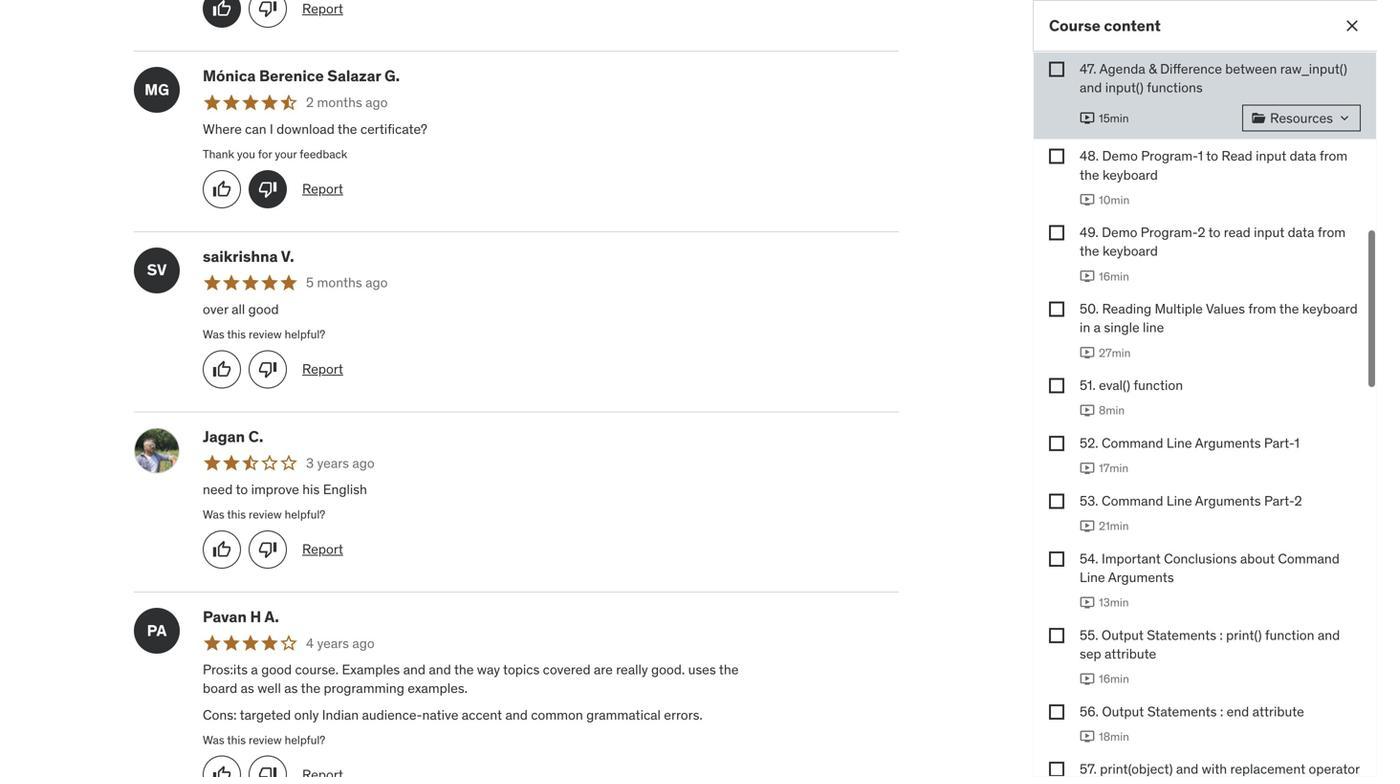 Task type: locate. For each thing, give the bounding box(es) containing it.
line up 53. command line arguments part-2
[[1167, 435, 1192, 452]]

report down the feedback
[[302, 180, 343, 198]]

mónica
[[203, 66, 256, 86]]

0 vertical spatial 16min
[[1099, 269, 1130, 284]]

good
[[248, 301, 279, 318], [261, 662, 292, 679]]

output for 56.
[[1102, 703, 1144, 721]]

0 vertical spatial good
[[248, 301, 279, 318]]

2 part- from the top
[[1265, 493, 1295, 510]]

51. eval() function
[[1080, 377, 1183, 394]]

course content
[[1049, 16, 1161, 35]]

2 16min from the top
[[1099, 672, 1130, 687]]

1 vertical spatial function
[[1265, 627, 1315, 644]]

demo for 49.
[[1102, 224, 1138, 241]]

1 vertical spatial output
[[1102, 703, 1144, 721]]

part- for 1
[[1265, 435, 1295, 452]]

1 vertical spatial statements
[[1148, 703, 1217, 721]]

function right eval()
[[1134, 377, 1183, 394]]

helpful? down 5
[[285, 327, 325, 342]]

helpful? down only
[[285, 733, 325, 748]]

the inside 49. demo program-2 to read input data from the keyboard
[[1080, 243, 1100, 260]]

1 vertical spatial months
[[317, 274, 362, 291]]

saikrishna
[[203, 247, 278, 266]]

years right 4
[[317, 635, 349, 652]]

1 vertical spatial this
[[227, 508, 246, 522]]

good inside pros:its a good course. examples and and the way topics covered are really good. uses the board as well as the programming examples. cons: targeted only indian audience-native accent and common grammatical errors.
[[261, 662, 292, 679]]

mark as helpful image down cons:
[[212, 766, 231, 778]]

line down the "52. command line arguments part-1"
[[1167, 493, 1192, 510]]

months right 5
[[317, 274, 362, 291]]

4 mark as unhelpful image from the top
[[258, 766, 277, 778]]

months down the 'salazar'
[[317, 94, 362, 111]]

data down resources dropdown button
[[1290, 147, 1317, 165]]

the down 49.
[[1080, 243, 1100, 260]]

xsmall image right resources
[[1337, 111, 1353, 126]]

1 vertical spatial command
[[1102, 493, 1164, 510]]

the right values
[[1280, 300, 1299, 318]]

as left "well"
[[241, 680, 254, 698]]

1 vertical spatial helpful?
[[285, 508, 325, 522]]

was this review helpful? down targeted
[[203, 733, 325, 748]]

keyboard inside 48. demo program-1 to read input data from the keyboard
[[1103, 166, 1158, 183]]

54.
[[1080, 550, 1099, 568]]

need to improve his english
[[203, 481, 367, 498]]

saikrishna v.
[[203, 247, 294, 266]]

0 vertical spatial this
[[227, 327, 246, 342]]

0 horizontal spatial 1
[[1198, 147, 1204, 165]]

keyboard inside 49. demo program-2 to read input data from the keyboard
[[1103, 243, 1158, 260]]

program- inside 49. demo program-2 to read input data from the keyboard
[[1141, 224, 1198, 241]]

accent
[[462, 707, 502, 724]]

2 : from the top
[[1220, 703, 1224, 721]]

1 vertical spatial attribute
[[1253, 703, 1305, 721]]

from for 49. demo program-2 to read input data from the keyboard
[[1318, 224, 1346, 241]]

print()
[[1227, 627, 1262, 644]]

from inside 49. demo program-2 to read input data from the keyboard
[[1318, 224, 1346, 241]]

47.
[[1080, 60, 1097, 77]]

56.
[[1080, 703, 1099, 721]]

from right read
[[1318, 224, 1346, 241]]

demo inside 48. demo program-1 to read input data from the keyboard
[[1102, 147, 1138, 165]]

3 review from the top
[[249, 733, 282, 748]]

arguments
[[1195, 435, 1261, 452], [1195, 493, 1261, 510], [1108, 569, 1174, 586]]

statements inside 55. output statements : print() function and sep attribute
[[1147, 627, 1217, 644]]

: inside 55. output statements : print() function and sep attribute
[[1220, 627, 1223, 644]]

55.
[[1080, 627, 1099, 644]]

input inside 48. demo program-1 to read input data from the keyboard
[[1256, 147, 1287, 165]]

mark as unhelpful image right undo mark as helpful icon
[[258, 0, 277, 18]]

1 vertical spatial program-
[[1141, 224, 1198, 241]]

0 vertical spatial input
[[1256, 147, 1287, 165]]

output for 55.
[[1102, 627, 1144, 644]]

0 vertical spatial from
[[1320, 147, 1348, 165]]

0 vertical spatial helpful?
[[285, 327, 325, 342]]

your
[[275, 147, 297, 162]]

xsmall image for 47. agenda & difference between raw_input() and input() functions
[[1049, 62, 1065, 77]]

keyboard for 49.
[[1103, 243, 1158, 260]]

and inside 55. output statements : print() function and sep attribute
[[1318, 627, 1340, 644]]

2 mark as unhelpful image from the top
[[258, 360, 277, 379]]

report button down the feedback
[[302, 180, 343, 199]]

3 was this review helpful? from the top
[[203, 733, 325, 748]]

0 vertical spatial statements
[[1147, 627, 1217, 644]]

mark as unhelpful image down targeted
[[258, 766, 277, 778]]

17min
[[1099, 461, 1129, 476]]

2 vertical spatial was
[[203, 733, 225, 748]]

16min right "play output statements : print() function and sep attribute" image at the right bottom of the page
[[1099, 672, 1130, 687]]

0 vertical spatial program-
[[1141, 147, 1198, 165]]

pa
[[147, 621, 167, 641]]

arguments up 53. command line arguments part-2
[[1195, 435, 1261, 452]]

0 horizontal spatial attribute
[[1105, 646, 1157, 663]]

1 demo from the top
[[1102, 147, 1138, 165]]

line for 52.
[[1167, 435, 1192, 452]]

1 years from the top
[[317, 455, 349, 472]]

0 horizontal spatial a
[[251, 662, 258, 679]]

arguments inside 54. important conclusions about command line arguments
[[1108, 569, 1174, 586]]

program- inside 48. demo program-1 to read input data from the keyboard
[[1141, 147, 1198, 165]]

1 inside 48. demo program-1 to read input data from the keyboard
[[1198, 147, 1204, 165]]

report button for c.
[[302, 541, 343, 559]]

mark as unhelpful image down improve
[[258, 540, 277, 560]]

feedback
[[300, 147, 348, 162]]

2 months from the top
[[317, 274, 362, 291]]

keyboard
[[1103, 166, 1158, 183], [1103, 243, 1158, 260], [1303, 300, 1358, 318]]

0 vertical spatial to
[[1207, 147, 1219, 165]]

was this review helpful? down the over all good
[[203, 327, 325, 342]]

1 vertical spatial was this review helpful?
[[203, 508, 325, 522]]

xsmall image for 49. demo program-2 to read input data from the keyboard
[[1049, 225, 1065, 241]]

and for :
[[1318, 627, 1340, 644]]

review down improve
[[249, 508, 282, 522]]

2 this from the top
[[227, 508, 246, 522]]

1 this from the top
[[227, 327, 246, 342]]

1 : from the top
[[1220, 627, 1223, 644]]

his
[[303, 481, 320, 498]]

16min for output
[[1099, 672, 1130, 687]]

the down 48.
[[1080, 166, 1100, 183]]

close course content sidebar image
[[1343, 16, 1362, 35]]

report button
[[302, 180, 343, 199], [302, 360, 343, 379], [302, 541, 343, 559]]

examples
[[342, 662, 400, 679]]

to inside 49. demo program-2 to read input data from the keyboard
[[1209, 224, 1221, 241]]

1 vertical spatial years
[[317, 635, 349, 652]]

1 vertical spatial 16min
[[1099, 672, 1130, 687]]

0 vertical spatial report button
[[302, 180, 343, 199]]

2 was this review helpful? from the top
[[203, 508, 325, 522]]

demo for 48.
[[1102, 147, 1138, 165]]

a right in
[[1094, 319, 1101, 336]]

0 vertical spatial months
[[317, 94, 362, 111]]

end
[[1227, 703, 1250, 721]]

2 mark as helpful image from the top
[[212, 766, 231, 778]]

3 this from the top
[[227, 733, 246, 748]]

arguments for 1
[[1195, 435, 1261, 452]]

3 helpful? from the top
[[285, 733, 325, 748]]

2 vertical spatial review
[[249, 733, 282, 748]]

arguments up conclusions
[[1195, 493, 1261, 510]]

line for 53.
[[1167, 493, 1192, 510]]

report button for v.
[[302, 360, 343, 379]]

16min right play demo program-2 to read input data from the keyboard icon
[[1099, 269, 1130, 284]]

review down the over all good
[[249, 327, 282, 342]]

input for read
[[1254, 224, 1285, 241]]

xsmall image
[[1049, 62, 1065, 77], [1251, 111, 1267, 126], [1049, 149, 1065, 164], [1049, 225, 1065, 241], [1049, 302, 1065, 317], [1049, 494, 1065, 509], [1049, 763, 1065, 778]]

1 report button from the top
[[302, 180, 343, 199]]

1 mark as unhelpful image from the top
[[258, 0, 277, 18]]

1 vertical spatial to
[[1209, 224, 1221, 241]]

2 vertical spatial was this review helpful?
[[203, 733, 325, 748]]

53. command line arguments part-2
[[1080, 493, 1303, 510]]

2 vertical spatial this
[[227, 733, 246, 748]]

1 16min from the top
[[1099, 269, 1130, 284]]

2 vertical spatial from
[[1249, 300, 1277, 318]]

this down "all"
[[227, 327, 246, 342]]

was down over
[[203, 327, 225, 342]]

report button down 5
[[302, 360, 343, 379]]

: left print()
[[1220, 627, 1223, 644]]

0 vertical spatial 1
[[1198, 147, 1204, 165]]

was this review helpful? for c.
[[203, 508, 325, 522]]

1 vertical spatial input
[[1254, 224, 1285, 241]]

from down resources dropdown button
[[1320, 147, 1348, 165]]

1 horizontal spatial attribute
[[1253, 703, 1305, 721]]

2 report from the top
[[302, 361, 343, 378]]

0 vertical spatial mark as helpful image
[[212, 360, 231, 379]]

as right "well"
[[284, 680, 298, 698]]

2 vertical spatial keyboard
[[1303, 300, 1358, 318]]

2
[[306, 94, 314, 111], [1198, 224, 1206, 241], [1295, 493, 1303, 510]]

input inside 49. demo program-2 to read input data from the keyboard
[[1254, 224, 1285, 241]]

function right print()
[[1265, 627, 1315, 644]]

2 vertical spatial report
[[302, 541, 343, 558]]

g.
[[385, 66, 400, 86]]

mark as helpful image down 'need'
[[212, 540, 231, 560]]

xsmall image inside resources dropdown button
[[1337, 111, 1353, 126]]

c.
[[248, 427, 263, 447]]

xsmall image left 54.
[[1049, 552, 1065, 567]]

well
[[258, 680, 281, 698]]

v.
[[281, 247, 294, 266]]

0 vertical spatial was this review helpful?
[[203, 327, 325, 342]]

data inside 48. demo program-1 to read input data from the keyboard
[[1290, 147, 1317, 165]]

1 vertical spatial data
[[1288, 224, 1315, 241]]

command up 21min
[[1102, 493, 1164, 510]]

ago up english
[[352, 455, 375, 472]]

3 was from the top
[[203, 733, 225, 748]]

0 vertical spatial a
[[1094, 319, 1101, 336]]

xsmall image left 56.
[[1049, 705, 1065, 720]]

was down cons:
[[203, 733, 225, 748]]

1 vertical spatial mark as helpful image
[[212, 540, 231, 560]]

49. demo program-2 to read input data from the keyboard
[[1080, 224, 1346, 260]]

1 vertical spatial part-
[[1265, 493, 1295, 510]]

certificate?
[[361, 120, 428, 138]]

play command line arguments part-1 image
[[1080, 461, 1095, 476]]

was
[[203, 327, 225, 342], [203, 508, 225, 522], [203, 733, 225, 748]]

1 as from the left
[[241, 680, 254, 698]]

xsmall image for 56. output statements : end attribute
[[1049, 705, 1065, 720]]

statements
[[1147, 627, 1217, 644], [1148, 703, 1217, 721]]

1 vertical spatial :
[[1220, 703, 1224, 721]]

to inside 48. demo program-1 to read input data from the keyboard
[[1207, 147, 1219, 165]]

1 months from the top
[[317, 94, 362, 111]]

this down 'need'
[[227, 508, 246, 522]]

mark as unhelpful image
[[258, 0, 277, 18], [258, 360, 277, 379], [258, 540, 277, 560], [258, 766, 277, 778]]

50.
[[1080, 300, 1099, 318]]

0 vertical spatial data
[[1290, 147, 1317, 165]]

years for jagan c.
[[317, 455, 349, 472]]

ago
[[366, 94, 388, 111], [366, 274, 388, 291], [352, 455, 375, 472], [352, 635, 375, 652]]

2 vertical spatial command
[[1278, 550, 1340, 568]]

1 vertical spatial arguments
[[1195, 493, 1261, 510]]

resources
[[1271, 109, 1334, 127]]

values
[[1206, 300, 1245, 318]]

0 horizontal spatial 2
[[306, 94, 314, 111]]

2 vertical spatial helpful?
[[285, 733, 325, 748]]

ago right 5
[[366, 274, 388, 291]]

was down 'need'
[[203, 508, 225, 522]]

1 report from the top
[[302, 180, 343, 198]]

1 vertical spatial was
[[203, 508, 225, 522]]

: left end
[[1220, 703, 1224, 721]]

line
[[1143, 319, 1164, 336]]

mark as unhelpful image for h
[[258, 766, 277, 778]]

1 vertical spatial report button
[[302, 360, 343, 379]]

2 vertical spatial report button
[[302, 541, 343, 559]]

1
[[1198, 147, 1204, 165], [1295, 435, 1300, 452]]

review for h
[[249, 733, 282, 748]]

1 review from the top
[[249, 327, 282, 342]]

line down 54.
[[1080, 569, 1106, 586]]

16min for demo
[[1099, 269, 1130, 284]]

a up "well"
[[251, 662, 258, 679]]

data right read
[[1288, 224, 1315, 241]]

a inside 50. reading multiple values from the keyboard in a single line
[[1094, 319, 1101, 336]]

16min
[[1099, 269, 1130, 284], [1099, 672, 1130, 687]]

0 vertical spatial command
[[1102, 435, 1164, 452]]

xsmall image left 55.
[[1049, 628, 1065, 644]]

18min
[[1099, 730, 1130, 745]]

statements left print()
[[1147, 627, 1217, 644]]

2 report button from the top
[[302, 360, 343, 379]]

1 vertical spatial good
[[261, 662, 292, 679]]

demo inside 49. demo program-2 to read input data from the keyboard
[[1102, 224, 1138, 241]]

helpful? down his
[[285, 508, 325, 522]]

good right "all"
[[248, 301, 279, 318]]

command up 17min
[[1102, 435, 1164, 452]]

1 horizontal spatial function
[[1265, 627, 1315, 644]]

3 report from the top
[[302, 541, 343, 558]]

report button for berenice
[[302, 180, 343, 199]]

was this review helpful? down improve
[[203, 508, 325, 522]]

1 vertical spatial 1
[[1295, 435, 1300, 452]]

0 vertical spatial keyboard
[[1103, 166, 1158, 183]]

over
[[203, 301, 228, 318]]

was for pa
[[203, 733, 225, 748]]

ago down g.
[[366, 94, 388, 111]]

1 was this review helpful? from the top
[[203, 327, 325, 342]]

the inside 48. demo program-1 to read input data from the keyboard
[[1080, 166, 1100, 183]]

0 vertical spatial 2
[[306, 94, 314, 111]]

where
[[203, 120, 242, 138]]

agenda
[[1100, 60, 1146, 77]]

xsmall image for 54. important conclusions about command line arguments
[[1049, 552, 1065, 567]]

3 report button from the top
[[302, 541, 343, 559]]

common
[[531, 707, 583, 724]]

statements left end
[[1148, 703, 1217, 721]]

function inside 55. output statements : print() function and sep attribute
[[1265, 627, 1315, 644]]

2 demo from the top
[[1102, 224, 1138, 241]]

1 part- from the top
[[1265, 435, 1295, 452]]

input
[[1256, 147, 1287, 165], [1254, 224, 1285, 241]]

input for read
[[1256, 147, 1287, 165]]

report down his
[[302, 541, 343, 558]]

1 vertical spatial report
[[302, 361, 343, 378]]

ago for mónica berenice salazar g.
[[366, 94, 388, 111]]

mark as helpful image
[[212, 360, 231, 379], [212, 540, 231, 560]]

reading
[[1102, 300, 1152, 318]]

2 mark as helpful image from the top
[[212, 540, 231, 560]]

from inside 48. demo program-1 to read input data from the keyboard
[[1320, 147, 1348, 165]]

0 vertical spatial years
[[317, 455, 349, 472]]

thank
[[203, 147, 234, 162]]

0 vertical spatial attribute
[[1105, 646, 1157, 663]]

report button down his
[[302, 541, 343, 559]]

2 as from the left
[[284, 680, 298, 698]]

months for berenice
[[317, 94, 362, 111]]

from
[[1320, 147, 1348, 165], [1318, 224, 1346, 241], [1249, 300, 1277, 318]]

47. agenda & difference between raw_input() and input() functions
[[1080, 60, 1348, 96]]

command for 53.
[[1102, 493, 1164, 510]]

from right values
[[1249, 300, 1277, 318]]

output right 55.
[[1102, 627, 1144, 644]]

1 helpful? from the top
[[285, 327, 325, 342]]

0 horizontal spatial as
[[241, 680, 254, 698]]

0 vertical spatial :
[[1220, 627, 1223, 644]]

21min
[[1099, 519, 1129, 534]]

attribute right sep
[[1105, 646, 1157, 663]]

output inside 55. output statements : print() function and sep attribute
[[1102, 627, 1144, 644]]

input()
[[1106, 79, 1144, 96]]

1 was from the top
[[203, 327, 225, 342]]

0 vertical spatial output
[[1102, 627, 1144, 644]]

1 vertical spatial a
[[251, 662, 258, 679]]

1 vertical spatial line
[[1167, 493, 1192, 510]]

0 vertical spatial report
[[302, 180, 343, 198]]

targeted
[[240, 707, 291, 724]]

sv
[[147, 260, 167, 280]]

program-
[[1141, 147, 1198, 165], [1141, 224, 1198, 241]]

0 vertical spatial function
[[1134, 377, 1183, 394]]

this down cons:
[[227, 733, 246, 748]]

ago for jagan c.
[[352, 455, 375, 472]]

mark as helpful image
[[212, 180, 231, 199], [212, 766, 231, 778]]

ago up examples
[[352, 635, 375, 652]]

years right 3
[[317, 455, 349, 472]]

1 vertical spatial 2
[[1198, 224, 1206, 241]]

xsmall image
[[1337, 111, 1353, 126], [1049, 378, 1065, 394], [1049, 436, 1065, 452], [1049, 552, 1065, 567], [1049, 628, 1065, 644], [1049, 705, 1065, 720]]

attribute right end
[[1253, 703, 1305, 721]]

mark as helpful image for mg
[[212, 180, 231, 199]]

mark as helpful image down over
[[212, 360, 231, 379]]

good for all
[[248, 301, 279, 318]]

2 years from the top
[[317, 635, 349, 652]]

line
[[1167, 435, 1192, 452], [1167, 493, 1192, 510], [1080, 569, 1106, 586]]

2 statements from the top
[[1148, 703, 1217, 721]]

0 vertical spatial review
[[249, 327, 282, 342]]

mark as helpful image down the thank
[[212, 180, 231, 199]]

53.
[[1080, 493, 1099, 510]]

data
[[1290, 147, 1317, 165], [1288, 224, 1315, 241]]

play eval() function image
[[1080, 403, 1095, 419]]

1 vertical spatial review
[[249, 508, 282, 522]]

demo right 49.
[[1102, 224, 1138, 241]]

and inside 47. agenda & difference between raw_input() and input() functions
[[1080, 79, 1102, 96]]

demo right 48.
[[1102, 147, 1138, 165]]

2 horizontal spatial 2
[[1295, 493, 1303, 510]]

arguments down important
[[1108, 569, 1174, 586]]

attribute
[[1105, 646, 1157, 663], [1253, 703, 1305, 721]]

2 vertical spatial arguments
[[1108, 569, 1174, 586]]

xsmall image for 48. demo program-1 to read input data from the keyboard
[[1049, 149, 1065, 164]]

output up 18min
[[1102, 703, 1144, 721]]

2 months ago
[[306, 94, 388, 111]]

15min
[[1099, 111, 1129, 126]]

part-
[[1265, 435, 1295, 452], [1265, 493, 1295, 510]]

0 vertical spatial demo
[[1102, 147, 1138, 165]]

10min
[[1099, 193, 1130, 207]]

for
[[258, 147, 272, 162]]

1 horizontal spatial as
[[284, 680, 298, 698]]

raw_input()
[[1281, 60, 1348, 77]]

2 helpful? from the top
[[285, 508, 325, 522]]

good up "well"
[[261, 662, 292, 679]]

xsmall image for 52. command line arguments part-1
[[1049, 436, 1065, 452]]

1 statements from the top
[[1147, 627, 1217, 644]]

xsmall image left 51.
[[1049, 378, 1065, 394]]

1 vertical spatial keyboard
[[1103, 243, 1158, 260]]

between
[[1226, 60, 1277, 77]]

command right about
[[1278, 550, 1340, 568]]

1 mark as helpful image from the top
[[212, 180, 231, 199]]

data inside 49. demo program-2 to read input data from the keyboard
[[1288, 224, 1315, 241]]

data for 49. demo program-2 to read input data from the keyboard
[[1288, 224, 1315, 241]]

review down targeted
[[249, 733, 282, 748]]

0 vertical spatial line
[[1167, 435, 1192, 452]]

xsmall image left 52.
[[1049, 436, 1065, 452]]

1 horizontal spatial a
[[1094, 319, 1101, 336]]

0 vertical spatial mark as helpful image
[[212, 180, 231, 199]]

2 review from the top
[[249, 508, 282, 522]]

1 horizontal spatial 2
[[1198, 224, 1206, 241]]

1 vertical spatial demo
[[1102, 224, 1138, 241]]

was this review helpful?
[[203, 327, 325, 342], [203, 508, 325, 522], [203, 733, 325, 748]]

review for c.
[[249, 508, 282, 522]]

report
[[302, 180, 343, 198], [302, 361, 343, 378], [302, 541, 343, 558]]

3 mark as unhelpful image from the top
[[258, 540, 277, 560]]

0 vertical spatial arguments
[[1195, 435, 1261, 452]]

0 vertical spatial was
[[203, 327, 225, 342]]

report down 5
[[302, 361, 343, 378]]

0 vertical spatial part-
[[1265, 435, 1295, 452]]

review for v.
[[249, 327, 282, 342]]

1 mark as helpful image from the top
[[212, 360, 231, 379]]

2 vertical spatial line
[[1080, 569, 1106, 586]]

xsmall image inside resources dropdown button
[[1251, 111, 1267, 126]]

1 vertical spatial mark as helpful image
[[212, 766, 231, 778]]

mark as unhelpful image down the over all good
[[258, 360, 277, 379]]

1 vertical spatial from
[[1318, 224, 1346, 241]]

48. demo program-1 to read input data from the keyboard
[[1080, 147, 1348, 183]]



Task type: vqa. For each thing, say whether or not it's contained in the screenshot.
start
no



Task type: describe. For each thing, give the bounding box(es) containing it.
content
[[1104, 16, 1161, 35]]

report for v.
[[302, 361, 343, 378]]

xsmall image for 50. reading multiple values from the keyboard in a single line
[[1049, 302, 1065, 317]]

program- for 2
[[1141, 224, 1198, 241]]

cons:
[[203, 707, 237, 724]]

1 horizontal spatial 1
[[1295, 435, 1300, 452]]

examples.
[[408, 680, 468, 698]]

xsmall image for 55. output statements : print() function and sep attribute
[[1049, 628, 1065, 644]]

multiple
[[1155, 300, 1203, 318]]

mónica berenice salazar g.
[[203, 66, 400, 86]]

8min
[[1099, 403, 1125, 418]]

play command line arguments part-2 image
[[1080, 519, 1095, 534]]

pavan h a.
[[203, 607, 279, 627]]

thank you for your feedback
[[203, 147, 348, 162]]

50. reading multiple values from the keyboard in a single line
[[1080, 300, 1358, 336]]

the left way
[[454, 662, 474, 679]]

play agenda & difference between raw_input() and input() functions image
[[1080, 111, 1095, 126]]

resources button
[[1243, 105, 1361, 132]]

2 inside 49. demo program-2 to read input data from the keyboard
[[1198, 224, 1206, 241]]

topics
[[503, 662, 540, 679]]

play reading multiple values from the keyboard in a single line image
[[1080, 346, 1095, 361]]

a inside pros:its a good course. examples and and the way topics covered are really good. uses the board as well as the programming examples. cons: targeted only indian audience-native accent and common grammatical errors.
[[251, 662, 258, 679]]

keyboard for 48.
[[1103, 166, 1158, 183]]

54. important conclusions about command line arguments
[[1080, 550, 1340, 586]]

mark as helpful image for pa
[[212, 766, 231, 778]]

functions
[[1147, 79, 1203, 96]]

eval()
[[1099, 377, 1131, 394]]

you
[[237, 147, 255, 162]]

covered
[[543, 662, 591, 679]]

all
[[232, 301, 245, 318]]

: for print()
[[1220, 627, 1223, 644]]

2 vertical spatial to
[[236, 481, 248, 498]]

to for 1
[[1207, 147, 1219, 165]]

52. command line arguments part-1
[[1080, 435, 1300, 452]]

xsmall image for 53. command line arguments part-2
[[1049, 494, 1065, 509]]

mark as unhelpful image for v.
[[258, 360, 277, 379]]

way
[[477, 662, 500, 679]]

ago for saikrishna v.
[[366, 274, 388, 291]]

h
[[250, 607, 261, 627]]

data for 48. demo program-1 to read input data from the keyboard
[[1290, 147, 1317, 165]]

undo mark as helpful image
[[212, 0, 231, 18]]

: for end
[[1220, 703, 1224, 721]]

and for course.
[[429, 662, 451, 679]]

play demo program-2 to read input data from the keyboard image
[[1080, 269, 1095, 284]]

13min
[[1099, 595, 1129, 610]]

in
[[1080, 319, 1091, 336]]

play output statements : print() function and sep attribute image
[[1080, 672, 1095, 687]]

conclusions
[[1164, 550, 1237, 568]]

this for pavan
[[227, 733, 246, 748]]

5 months ago
[[306, 274, 388, 291]]

&
[[1149, 60, 1157, 77]]

2 was from the top
[[203, 508, 225, 522]]

errors.
[[664, 707, 703, 724]]

the down 2 months ago
[[338, 120, 357, 138]]

4 years ago
[[306, 635, 375, 652]]

this for saikrishna
[[227, 327, 246, 342]]

3 years ago
[[306, 455, 375, 472]]

years for pavan h a.
[[317, 635, 349, 652]]

berenice
[[259, 66, 324, 86]]

grammatical
[[586, 707, 661, 724]]

need
[[203, 481, 233, 498]]

3
[[306, 455, 314, 472]]

uses
[[688, 662, 716, 679]]

attribute inside 55. output statements : print() function and sep attribute
[[1105, 646, 1157, 663]]

49.
[[1080, 224, 1099, 241]]

keyboard inside 50. reading multiple values from the keyboard in a single line
[[1303, 300, 1358, 318]]

play demo program-1 to read input data from the keyboard image
[[1080, 193, 1095, 208]]

pros:its a good course. examples and and the way topics covered are really good. uses the board as well as the programming examples. cons: targeted only indian audience-native accent and common grammatical errors.
[[203, 662, 739, 724]]

helpful? for saikrishna v.
[[285, 327, 325, 342]]

where can i download the certificate?
[[203, 120, 428, 138]]

ago for pavan h a.
[[352, 635, 375, 652]]

27min
[[1099, 346, 1131, 360]]

part- for 2
[[1265, 493, 1295, 510]]

statements for end
[[1148, 703, 1217, 721]]

difference
[[1160, 60, 1222, 77]]

i
[[270, 120, 273, 138]]

and for difference
[[1080, 79, 1102, 96]]

play output statements : end attribute image
[[1080, 730, 1095, 745]]

course
[[1049, 16, 1101, 35]]

55. output statements : print() function and sep attribute
[[1080, 627, 1340, 663]]

command inside 54. important conclusions about command line arguments
[[1278, 550, 1340, 568]]

jagan c.
[[203, 427, 263, 447]]

mark as helpful image for saikrishna
[[212, 360, 231, 379]]

was for sv
[[203, 327, 225, 342]]

over all good
[[203, 301, 279, 318]]

mark as unhelpful image for c.
[[258, 540, 277, 560]]

to for 2
[[1209, 224, 1221, 241]]

5
[[306, 274, 314, 291]]

from for 48. demo program-1 to read input data from the keyboard
[[1320, 147, 1348, 165]]

from inside 50. reading multiple values from the keyboard in a single line
[[1249, 300, 1277, 318]]

board
[[203, 680, 238, 698]]

native
[[422, 707, 459, 724]]

good for a
[[261, 662, 292, 679]]

2 vertical spatial 2
[[1295, 493, 1303, 510]]

56. output statements : end attribute
[[1080, 703, 1305, 721]]

course.
[[295, 662, 339, 679]]

helpful? for pavan h a.
[[285, 733, 325, 748]]

52.
[[1080, 435, 1099, 452]]

pavan
[[203, 607, 247, 627]]

single
[[1104, 319, 1140, 336]]

report for berenice
[[302, 180, 343, 198]]

command for 52.
[[1102, 435, 1164, 452]]

0 horizontal spatial function
[[1134, 377, 1183, 394]]

xsmall image for 51. eval() function
[[1049, 378, 1065, 394]]

was this review helpful? for h
[[203, 733, 325, 748]]

programming
[[324, 680, 404, 698]]

line inside 54. important conclusions about command line arguments
[[1080, 569, 1106, 586]]

audience-
[[362, 707, 422, 724]]

arguments for 2
[[1195, 493, 1261, 510]]

program- for 1
[[1141, 147, 1198, 165]]

the down course.
[[301, 680, 321, 698]]

4
[[306, 635, 314, 652]]

the inside 50. reading multiple values from the keyboard in a single line
[[1280, 300, 1299, 318]]

was this review helpful? for v.
[[203, 327, 325, 342]]

sidebar element
[[1033, 0, 1378, 778]]

48.
[[1080, 147, 1099, 165]]

mark as helpful image for jagan
[[212, 540, 231, 560]]

report for c.
[[302, 541, 343, 558]]

important
[[1102, 550, 1161, 568]]

play important conclusions about command line arguments image
[[1080, 595, 1095, 611]]

a.
[[264, 607, 279, 627]]

mg
[[145, 80, 169, 100]]

months for v.
[[317, 274, 362, 291]]

really
[[616, 662, 648, 679]]

undo mark as unhelpful image
[[258, 180, 277, 199]]

good.
[[651, 662, 685, 679]]

helpful? for jagan c.
[[285, 508, 325, 522]]

pros:its
[[203, 662, 248, 679]]

are
[[594, 662, 613, 679]]

statements for print()
[[1147, 627, 1217, 644]]

this for jagan
[[227, 508, 246, 522]]

the right the uses
[[719, 662, 739, 679]]

salazar
[[327, 66, 381, 86]]

about
[[1241, 550, 1275, 568]]



